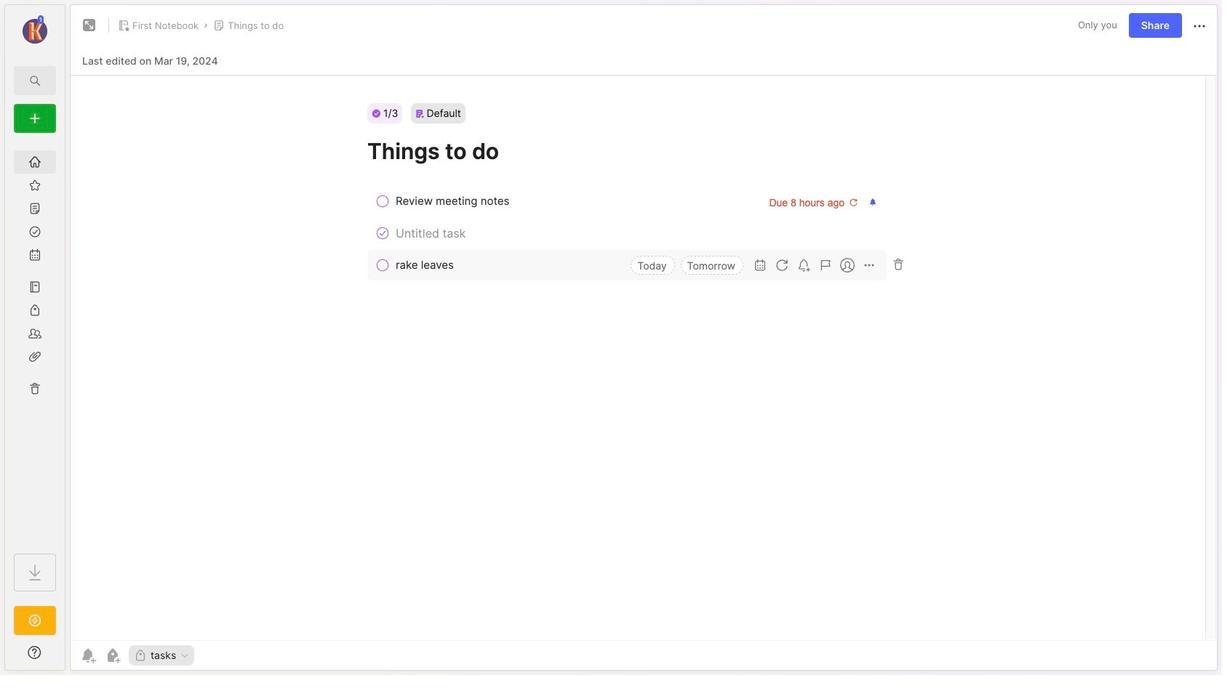 Task type: vqa. For each thing, say whether or not it's contained in the screenshot.
Main ELEMENT
yes



Task type: locate. For each thing, give the bounding box(es) containing it.
Note Editor text field
[[71, 75, 1217, 641]]

note window element
[[70, 4, 1218, 675]]

expand note image
[[81, 17, 98, 34]]

Account field
[[5, 14, 65, 46]]

tree
[[5, 142, 65, 541]]

WHAT'S NEW field
[[5, 642, 65, 665]]

add tag image
[[104, 648, 122, 665]]



Task type: describe. For each thing, give the bounding box(es) containing it.
add a reminder image
[[79, 648, 97, 665]]

main element
[[0, 0, 70, 676]]

edit search image
[[26, 72, 44, 89]]

upgrade image
[[26, 613, 44, 630]]

tasks Tag actions field
[[176, 651, 190, 661]]

tree inside main element
[[5, 142, 65, 541]]

more actions image
[[1191, 17, 1209, 35]]

home image
[[28, 155, 42, 170]]

More actions field
[[1191, 16, 1209, 35]]

click to expand image
[[64, 649, 75, 666]]



